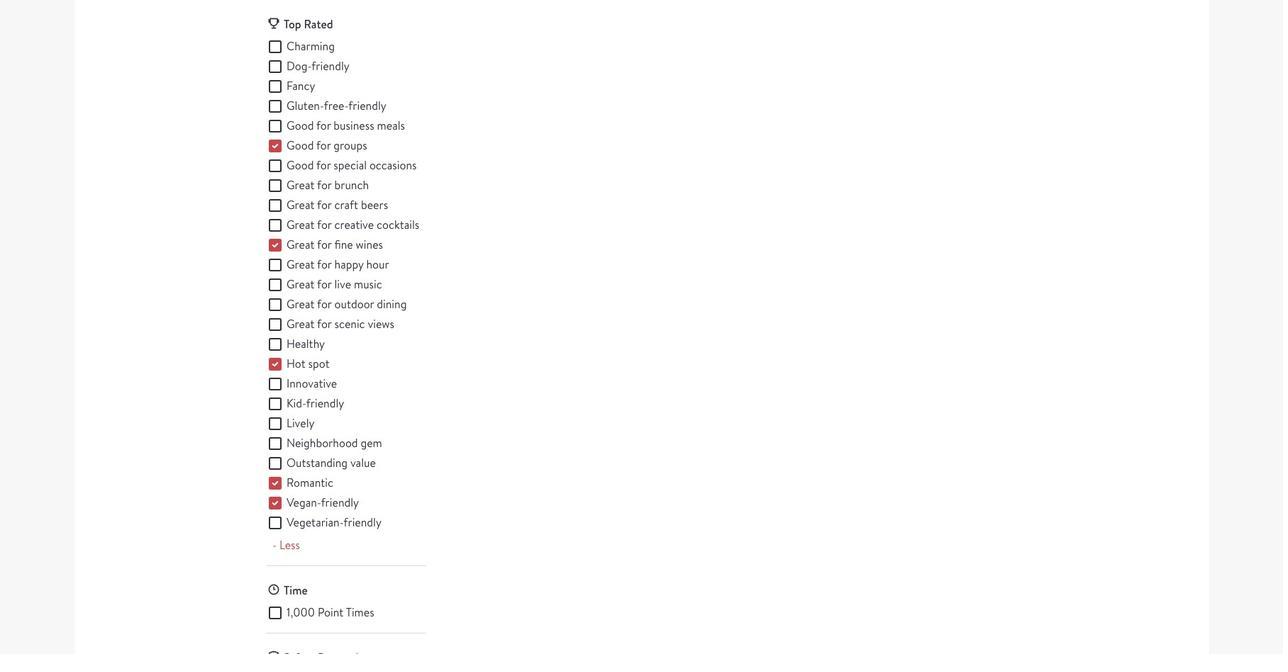 Task type: vqa. For each thing, say whether or not it's contained in the screenshot.
business's for
yes



Task type: describe. For each thing, give the bounding box(es) containing it.
romantic
[[287, 476, 334, 491]]

gluten-
[[287, 98, 324, 113]]

great for great for craft beers
[[287, 198, 315, 213]]

occasions
[[370, 158, 417, 173]]

top rated group
[[267, 38, 426, 532]]

for for craft
[[317, 198, 332, 213]]

for for special
[[316, 158, 331, 173]]

rated
[[304, 16, 333, 32]]

for for happy
[[317, 257, 332, 272]]

lively
[[287, 416, 315, 431]]

for for brunch
[[317, 178, 332, 193]]

great for happy hour
[[287, 257, 389, 272]]

for for creative
[[317, 218, 332, 232]]

great for great for brunch
[[287, 178, 315, 193]]

top rated
[[284, 16, 333, 32]]

scenic
[[335, 317, 365, 332]]

for for outdoor
[[317, 297, 332, 312]]

outstanding
[[287, 456, 348, 471]]

vegan-
[[287, 496, 321, 511]]

beers
[[361, 198, 388, 213]]

hour
[[366, 257, 389, 272]]

gluten-free-friendly
[[287, 98, 387, 113]]

great for great for creative cocktails
[[287, 218, 315, 232]]

outdoor
[[335, 297, 374, 312]]

for for live
[[317, 277, 332, 292]]

great for brunch
[[287, 178, 369, 193]]

charming
[[287, 39, 335, 54]]

innovative
[[287, 376, 337, 391]]

times
[[346, 606, 374, 621]]

healthy
[[287, 337, 325, 352]]

creative
[[335, 218, 374, 232]]

good for good for groups
[[287, 138, 314, 153]]

for for business
[[316, 118, 331, 133]]

value
[[350, 456, 376, 471]]

live
[[335, 277, 351, 292]]

great for great for scenic views
[[287, 317, 315, 332]]

- less
[[272, 538, 300, 553]]

for for groups
[[316, 138, 331, 153]]

gem
[[361, 436, 382, 451]]

dog-friendly
[[287, 59, 350, 73]]

friendly for dog-friendly
[[312, 59, 350, 73]]

good for good for business meals
[[287, 118, 314, 133]]

good for groups
[[287, 138, 367, 153]]

dog-
[[287, 59, 312, 73]]

1,000 point times
[[287, 606, 374, 621]]

business
[[334, 118, 374, 133]]

good for business meals
[[287, 118, 405, 133]]



Task type: locate. For each thing, give the bounding box(es) containing it.
great left live
[[287, 277, 315, 292]]

free-
[[324, 98, 349, 113]]

for for scenic
[[317, 317, 332, 332]]

great down great for brunch
[[287, 198, 315, 213]]

good for good for special occasions
[[287, 158, 314, 173]]

brunch
[[335, 178, 369, 193]]

neighborhood gem
[[287, 436, 382, 451]]

great down great for live music
[[287, 297, 315, 312]]

for left scenic
[[317, 317, 332, 332]]

great up healthy
[[287, 317, 315, 332]]

2 vertical spatial good
[[287, 158, 314, 173]]

vegan-friendly
[[287, 496, 359, 511]]

1,000
[[287, 606, 315, 621]]

for up great for craft beers
[[317, 178, 332, 193]]

for up good for groups
[[316, 118, 331, 133]]

4 great from the top
[[287, 237, 315, 252]]

friendly up vegetarian-friendly
[[321, 496, 359, 511]]

8 great from the top
[[287, 317, 315, 332]]

1 good from the top
[[287, 118, 314, 133]]

for
[[316, 118, 331, 133], [316, 138, 331, 153], [316, 158, 331, 173], [317, 178, 332, 193], [317, 198, 332, 213], [317, 218, 332, 232], [317, 237, 332, 252], [317, 257, 332, 272], [317, 277, 332, 292], [317, 297, 332, 312], [317, 317, 332, 332]]

point
[[318, 606, 344, 621]]

neighborhood
[[287, 436, 358, 451]]

good
[[287, 118, 314, 133], [287, 138, 314, 153], [287, 158, 314, 173]]

kid-friendly
[[287, 396, 344, 411]]

5 great from the top
[[287, 257, 315, 272]]

fancy
[[287, 78, 315, 93]]

great for great for live music
[[287, 277, 315, 292]]

great for great for fine wines
[[287, 237, 315, 252]]

for down good for groups
[[316, 158, 331, 173]]

friendly
[[312, 59, 350, 73], [349, 98, 387, 113], [306, 396, 344, 411], [321, 496, 359, 511], [344, 516, 382, 530]]

special
[[334, 158, 367, 173]]

0 vertical spatial good
[[287, 118, 314, 133]]

3 great from the top
[[287, 218, 315, 232]]

-
[[272, 538, 277, 553]]

great for great for happy hour
[[287, 257, 315, 272]]

great up great for fine wines at the top of the page
[[287, 218, 315, 232]]

craft
[[335, 198, 358, 213]]

top
[[284, 16, 301, 32]]

less
[[280, 538, 300, 553]]

great for fine wines
[[287, 237, 383, 252]]

3 good from the top
[[287, 158, 314, 173]]

great for craft beers
[[287, 198, 388, 213]]

great for scenic views
[[287, 317, 395, 332]]

friendly down charming
[[312, 59, 350, 73]]

good for special occasions
[[287, 158, 417, 173]]

great up great for happy hour
[[287, 237, 315, 252]]

fine
[[335, 237, 353, 252]]

wines
[[356, 237, 383, 252]]

great for live music
[[287, 277, 382, 292]]

for up great for live music
[[317, 257, 332, 272]]

great for outdoor dining
[[287, 297, 407, 312]]

for for fine
[[317, 237, 332, 252]]

for up great for fine wines at the top of the page
[[317, 218, 332, 232]]

cocktails
[[377, 218, 420, 232]]

hot
[[287, 357, 306, 372]]

time
[[284, 583, 308, 599]]

great
[[287, 178, 315, 193], [287, 198, 315, 213], [287, 218, 315, 232], [287, 237, 315, 252], [287, 257, 315, 272], [287, 277, 315, 292], [287, 297, 315, 312], [287, 317, 315, 332]]

views
[[368, 317, 395, 332]]

1 great from the top
[[287, 178, 315, 193]]

hot spot
[[287, 357, 330, 372]]

spot
[[308, 357, 330, 372]]

- less button
[[267, 538, 306, 555]]

kid-
[[287, 396, 306, 411]]

great for great for outdoor dining
[[287, 297, 315, 312]]

friendly up business
[[349, 98, 387, 113]]

for down great for brunch
[[317, 198, 332, 213]]

1 vertical spatial good
[[287, 138, 314, 153]]

for left live
[[317, 277, 332, 292]]

music
[[354, 277, 382, 292]]

outstanding value
[[287, 456, 376, 471]]

great up great for craft beers
[[287, 178, 315, 193]]

great up great for live music
[[287, 257, 315, 272]]

2 great from the top
[[287, 198, 315, 213]]

happy
[[335, 257, 364, 272]]

for left groups
[[316, 138, 331, 153]]

groups
[[334, 138, 367, 153]]

for down great for live music
[[317, 297, 332, 312]]

friendly down innovative
[[306, 396, 344, 411]]

friendly for kid-friendly
[[306, 396, 344, 411]]

vegetarian-
[[287, 516, 344, 530]]

dining
[[377, 297, 407, 312]]

great for creative cocktails
[[287, 218, 420, 232]]

meals
[[377, 118, 405, 133]]

2 good from the top
[[287, 138, 314, 153]]

friendly for vegan-friendly
[[321, 496, 359, 511]]

friendly down vegan-friendly
[[344, 516, 382, 530]]

7 great from the top
[[287, 297, 315, 312]]

friendly for vegetarian-friendly
[[344, 516, 382, 530]]

vegetarian-friendly
[[287, 516, 382, 530]]

for left fine
[[317, 237, 332, 252]]

6 great from the top
[[287, 277, 315, 292]]



